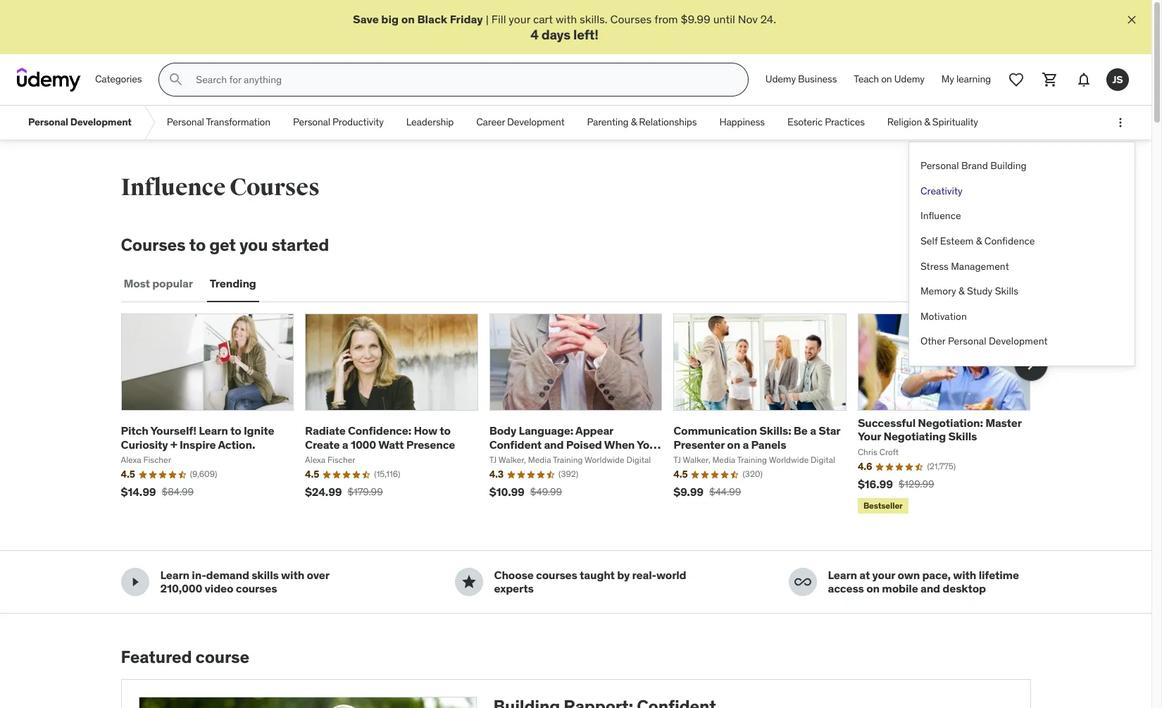 Task type: describe. For each thing, give the bounding box(es) containing it.
lifetime
[[979, 568, 1019, 582]]

how
[[414, 424, 437, 438]]

stress management link
[[921, 254, 1124, 279]]

leadership
[[406, 116, 454, 128]]

2 horizontal spatial development
[[989, 335, 1048, 348]]

most popular
[[124, 276, 193, 291]]

black
[[417, 12, 447, 26]]

wishlist image
[[1008, 71, 1025, 88]]

learn for learn at your own pace, with lifetime access on mobile and desktop
[[828, 568, 857, 582]]

skills.
[[580, 12, 608, 26]]

arrow pointing to subcategory menu links image
[[143, 106, 156, 140]]

body language: appear confident and poised when you speak link
[[489, 424, 661, 465]]

personal development
[[28, 116, 132, 128]]

when
[[604, 437, 635, 451]]

teach on udemy
[[854, 73, 925, 86]]

featured
[[121, 646, 192, 668]]

to for create
[[440, 424, 451, 438]]

creativity
[[921, 184, 963, 197]]

popular
[[152, 276, 193, 291]]

other
[[921, 335, 946, 348]]

by
[[617, 568, 630, 582]]

religion
[[888, 116, 922, 128]]

cart
[[533, 12, 553, 26]]

close image
[[1125, 13, 1139, 27]]

more subcategory menu links image
[[1114, 116, 1128, 130]]

confident
[[489, 437, 542, 451]]

and inside body language: appear confident and poised when you speak
[[544, 437, 564, 451]]

business
[[798, 73, 837, 86]]

personal for personal development
[[28, 116, 68, 128]]

my learning
[[942, 73, 991, 86]]

spirituality
[[933, 116, 978, 128]]

courses to get you started
[[121, 234, 329, 256]]

on inside communication skills: be a star presenter on a panels
[[727, 437, 740, 451]]

self esteem & confidence
[[921, 235, 1035, 247]]

personal development link
[[17, 106, 143, 140]]

other personal development
[[921, 335, 1048, 348]]

in-
[[192, 568, 206, 582]]

management
[[951, 260, 1009, 272]]

development for career development
[[507, 116, 565, 128]]

next image
[[1020, 353, 1042, 376]]

panels
[[751, 437, 786, 451]]

experts
[[494, 582, 534, 596]]

personal for personal productivity
[[293, 116, 330, 128]]

stress
[[921, 260, 949, 272]]

negotiation:
[[918, 416, 983, 430]]

video
[[205, 582, 233, 596]]

religion & spirituality link
[[876, 106, 990, 140]]

desktop
[[943, 582, 986, 596]]

brand
[[962, 159, 988, 172]]

esoteric practices link
[[776, 106, 876, 140]]

career development
[[476, 116, 565, 128]]

practices
[[825, 116, 865, 128]]

presenter
[[674, 437, 725, 451]]

radiate
[[305, 424, 346, 438]]

inspire
[[180, 437, 216, 451]]

learn for learn in-demand skills with over 210,000 video courses
[[160, 568, 190, 582]]

1 vertical spatial courses
[[230, 173, 320, 202]]

self esteem & confidence link
[[921, 229, 1124, 254]]

0 horizontal spatial courses
[[121, 234, 186, 256]]

1 horizontal spatial a
[[743, 437, 749, 451]]

personal brand building
[[921, 159, 1027, 172]]

nov
[[738, 12, 758, 26]]

appear
[[576, 424, 613, 438]]

access
[[828, 582, 864, 596]]

parenting
[[587, 116, 629, 128]]

js
[[1113, 73, 1123, 86]]

watt
[[378, 437, 404, 451]]

poised
[[566, 437, 602, 451]]

learn at your own pace, with lifetime access on mobile and desktop
[[828, 568, 1019, 596]]

& right esteem
[[976, 235, 982, 247]]

most
[[124, 276, 150, 291]]

js link
[[1101, 63, 1135, 97]]

left!
[[573, 26, 599, 43]]

24.
[[761, 12, 776, 26]]

trending button
[[207, 267, 259, 301]]

learn inside pitch yourself! learn to ignite curiosity + inspire action.
[[199, 424, 228, 438]]

to for ignite
[[230, 424, 241, 438]]

categories button
[[87, 63, 150, 97]]

self
[[921, 235, 938, 247]]

& for relationships
[[631, 116, 637, 128]]

language:
[[519, 424, 574, 438]]

speak
[[489, 451, 523, 465]]

mobile
[[882, 582, 918, 596]]

at
[[860, 568, 870, 582]]

religion & spirituality
[[888, 116, 978, 128]]

development for personal development
[[70, 116, 132, 128]]

trending
[[210, 276, 256, 291]]

own
[[898, 568, 920, 582]]

presence
[[406, 437, 455, 451]]

influence for influence courses
[[121, 173, 226, 202]]

your
[[858, 429, 881, 443]]

negotiating
[[884, 429, 946, 443]]



Task type: vqa. For each thing, say whether or not it's contained in the screenshot.
bottommost "Udemy."
no



Task type: locate. For each thing, give the bounding box(es) containing it.
and left poised
[[544, 437, 564, 451]]

with left over in the bottom left of the page
[[281, 568, 304, 582]]

personal right arrow pointing to subcategory menu links icon
[[167, 116, 204, 128]]

0 horizontal spatial and
[[544, 437, 564, 451]]

2 horizontal spatial learn
[[828, 568, 857, 582]]

to inside pitch yourself! learn to ignite curiosity + inspire action.
[[230, 424, 241, 438]]

development inside 'link'
[[70, 116, 132, 128]]

a left 'panels' at the bottom right of page
[[743, 437, 749, 451]]

courses right video
[[236, 582, 277, 596]]

0 horizontal spatial to
[[189, 234, 206, 256]]

personal inside personal development 'link'
[[28, 116, 68, 128]]

development down "categories" dropdown button
[[70, 116, 132, 128]]

personal down udemy image
[[28, 116, 68, 128]]

1 vertical spatial skills
[[949, 429, 977, 443]]

pace,
[[922, 568, 951, 582]]

to left ignite
[[230, 424, 241, 438]]

on inside learn at your own pace, with lifetime access on mobile and desktop
[[867, 582, 880, 596]]

personal inside "personal productivity" link
[[293, 116, 330, 128]]

influence for influence
[[921, 209, 961, 222]]

body
[[489, 424, 516, 438]]

over
[[307, 568, 329, 582]]

|
[[486, 12, 489, 26]]

udemy image
[[17, 68, 81, 92]]

1 horizontal spatial development
[[507, 116, 565, 128]]

skills right the study
[[995, 285, 1019, 297]]

& inside 'link'
[[631, 116, 637, 128]]

personal inside other personal development link
[[948, 335, 987, 348]]

medium image left access
[[794, 574, 811, 591]]

taught
[[580, 568, 615, 582]]

medium image for learn in-demand skills with over 210,000 video courses
[[126, 574, 143, 591]]

2 horizontal spatial courses
[[610, 12, 652, 26]]

radiate confidence: how to create a 1000 watt presence
[[305, 424, 455, 451]]

1 horizontal spatial udemy
[[894, 73, 925, 86]]

0 horizontal spatial with
[[281, 568, 304, 582]]

relationships
[[639, 116, 697, 128]]

0 horizontal spatial courses
[[236, 582, 277, 596]]

personal left the productivity
[[293, 116, 330, 128]]

get
[[209, 234, 236, 256]]

courses up you
[[230, 173, 320, 202]]

0 vertical spatial and
[[544, 437, 564, 451]]

0 horizontal spatial learn
[[160, 568, 190, 582]]

learn left in-
[[160, 568, 190, 582]]

2 horizontal spatial a
[[810, 424, 816, 438]]

with inside the save big on black friday | fill your cart with skills. courses from $9.99 until nov 24. 4 days left!
[[556, 12, 577, 26]]

your inside learn at your own pace, with lifetime access on mobile and desktop
[[873, 568, 895, 582]]

to right how
[[440, 424, 451, 438]]

most popular button
[[121, 267, 196, 301]]

save big on black friday | fill your cart with skills. courses from $9.99 until nov 24. 4 days left!
[[353, 12, 776, 43]]

influence
[[121, 173, 226, 202], [921, 209, 961, 222]]

body language: appear confident and poised when you speak
[[489, 424, 656, 465]]

learn right yourself!
[[199, 424, 228, 438]]

1 horizontal spatial learn
[[199, 424, 228, 438]]

1 horizontal spatial medium image
[[794, 574, 811, 591]]

2 udemy from the left
[[894, 73, 925, 86]]

on left mobile
[[867, 582, 880, 596]]

with inside learn in-demand skills with over 210,000 video courses
[[281, 568, 304, 582]]

my
[[942, 73, 954, 86]]

udemy
[[766, 73, 796, 86], [894, 73, 925, 86]]

to inside radiate confidence: how to create a 1000 watt presence
[[440, 424, 451, 438]]

other personal development link
[[921, 329, 1124, 354]]

1 horizontal spatial your
[[873, 568, 895, 582]]

demand
[[206, 568, 249, 582]]

your right at
[[873, 568, 895, 582]]

0 horizontal spatial udemy
[[766, 73, 796, 86]]

learning
[[957, 73, 991, 86]]

2 medium image from the left
[[794, 574, 811, 591]]

motivation link
[[921, 304, 1124, 329]]

a right be
[[810, 424, 816, 438]]

career
[[476, 116, 505, 128]]

courses up most popular
[[121, 234, 186, 256]]

personal inside personal brand building link
[[921, 159, 959, 172]]

medium image left the 210,000
[[126, 574, 143, 591]]

0 horizontal spatial skills
[[949, 429, 977, 443]]

creativity link
[[921, 179, 1124, 204]]

world
[[656, 568, 686, 582]]

career development link
[[465, 106, 576, 140]]

yourself!
[[150, 424, 196, 438]]

your inside the save big on black friday | fill your cart with skills. courses from $9.99 until nov 24. 4 days left!
[[509, 12, 531, 26]]

learn inside learn at your own pace, with lifetime access on mobile and desktop
[[828, 568, 857, 582]]

on right the presenter
[[727, 437, 740, 451]]

personal up creativity
[[921, 159, 959, 172]]

happiness
[[720, 116, 765, 128]]

0 vertical spatial your
[[509, 12, 531, 26]]

and inside learn at your own pace, with lifetime access on mobile and desktop
[[921, 582, 940, 596]]

submit search image
[[168, 71, 185, 88]]

0 vertical spatial skills
[[995, 285, 1019, 297]]

1 horizontal spatial courses
[[230, 173, 320, 202]]

development down motivation link
[[989, 335, 1048, 348]]

1 vertical spatial influence
[[921, 209, 961, 222]]

development right 'career'
[[507, 116, 565, 128]]

a inside radiate confidence: how to create a 1000 watt presence
[[342, 437, 348, 451]]

pitch
[[121, 424, 148, 438]]

communication skills: be a star presenter on a panels
[[674, 424, 841, 451]]

0 horizontal spatial development
[[70, 116, 132, 128]]

udemy left my
[[894, 73, 925, 86]]

Search for anything text field
[[193, 68, 731, 92]]

0 horizontal spatial a
[[342, 437, 348, 451]]

days
[[541, 26, 571, 43]]

parenting & relationships
[[587, 116, 697, 128]]

communication skills: be a star presenter on a panels link
[[674, 424, 841, 451]]

courses inside 'choose courses taught by real-world experts'
[[536, 568, 577, 582]]

& right parenting
[[631, 116, 637, 128]]

memory & study skills
[[921, 285, 1019, 297]]

create
[[305, 437, 340, 451]]

skills:
[[760, 424, 792, 438]]

courses inside learn in-demand skills with over 210,000 video courses
[[236, 582, 277, 596]]

productivity
[[333, 116, 384, 128]]

1 vertical spatial your
[[873, 568, 895, 582]]

+
[[170, 437, 177, 451]]

udemy business link
[[757, 63, 846, 97]]

210,000
[[160, 582, 202, 596]]

4
[[531, 26, 539, 43]]

stress management
[[921, 260, 1009, 272]]

medium image
[[460, 574, 477, 591]]

from
[[655, 12, 678, 26]]

esteem
[[940, 235, 974, 247]]

save
[[353, 12, 379, 26]]

star
[[819, 424, 841, 438]]

be
[[794, 424, 808, 438]]

master
[[986, 416, 1022, 430]]

courses inside the save big on black friday | fill your cart with skills. courses from $9.99 until nov 24. 4 days left!
[[610, 12, 652, 26]]

1 horizontal spatial skills
[[995, 285, 1019, 297]]

0 horizontal spatial influence
[[121, 173, 226, 202]]

1 horizontal spatial to
[[230, 424, 241, 438]]

0 vertical spatial courses
[[610, 12, 652, 26]]

with right pace,
[[953, 568, 977, 582]]

0 horizontal spatial medium image
[[126, 574, 143, 591]]

1 horizontal spatial influence
[[921, 209, 961, 222]]

fill
[[492, 12, 506, 26]]

personal brand building link
[[921, 154, 1124, 179]]

personal inside personal transformation link
[[167, 116, 204, 128]]

esoteric practices
[[788, 116, 865, 128]]

on
[[401, 12, 415, 26], [881, 73, 892, 86], [727, 437, 740, 451], [867, 582, 880, 596]]

featured course
[[121, 646, 249, 668]]

1 horizontal spatial and
[[921, 582, 940, 596]]

you
[[637, 437, 656, 451]]

$9.99
[[681, 12, 711, 26]]

with inside learn at your own pace, with lifetime access on mobile and desktop
[[953, 568, 977, 582]]

& left the study
[[959, 285, 965, 297]]

2 horizontal spatial with
[[953, 568, 977, 582]]

influence down creativity
[[921, 209, 961, 222]]

to left get
[[189, 234, 206, 256]]

with up days
[[556, 12, 577, 26]]

course
[[196, 646, 249, 668]]

courses
[[610, 12, 652, 26], [230, 173, 320, 202], [121, 234, 186, 256]]

courses left from
[[610, 12, 652, 26]]

successful negotiation: master your negotiating skills
[[858, 416, 1022, 443]]

started
[[272, 234, 329, 256]]

1 horizontal spatial courses
[[536, 568, 577, 582]]

memory & study skills link
[[921, 279, 1124, 304]]

on right big
[[401, 12, 415, 26]]

1 medium image from the left
[[126, 574, 143, 591]]

until
[[713, 12, 735, 26]]

udemy business
[[766, 73, 837, 86]]

courses left "taught"
[[536, 568, 577, 582]]

2 horizontal spatial to
[[440, 424, 451, 438]]

carousel element
[[121, 313, 1048, 517]]

on inside teach on udemy link
[[881, 73, 892, 86]]

2 vertical spatial courses
[[121, 234, 186, 256]]

learn inside learn in-demand skills with over 210,000 video courses
[[160, 568, 190, 582]]

& for study
[[959, 285, 965, 297]]

a left 1000
[[342, 437, 348, 451]]

friday
[[450, 12, 483, 26]]

on inside the save big on black friday | fill your cart with skills. courses from $9.99 until nov 24. 4 days left!
[[401, 12, 415, 26]]

study
[[967, 285, 993, 297]]

shopping cart with 0 items image
[[1042, 71, 1059, 88]]

learn left at
[[828, 568, 857, 582]]

medium image
[[126, 574, 143, 591], [794, 574, 811, 591]]

teach on udemy link
[[846, 63, 933, 97]]

1 horizontal spatial with
[[556, 12, 577, 26]]

with
[[556, 12, 577, 26], [281, 568, 304, 582], [953, 568, 977, 582]]

medium image for learn at your own pace, with lifetime access on mobile and desktop
[[794, 574, 811, 591]]

skills
[[252, 568, 279, 582]]

categories
[[95, 73, 142, 86]]

my learning link
[[933, 63, 1000, 97]]

& right religion
[[924, 116, 930, 128]]

0 vertical spatial influence
[[121, 173, 226, 202]]

your
[[509, 12, 531, 26], [873, 568, 895, 582]]

your right fill
[[509, 12, 531, 26]]

personal for personal brand building
[[921, 159, 959, 172]]

pitch yourself! learn to ignite curiosity + inspire action. link
[[121, 424, 274, 451]]

& for spirituality
[[924, 116, 930, 128]]

radiate confidence: how to create a 1000 watt presence link
[[305, 424, 455, 451]]

notifications image
[[1076, 71, 1093, 88]]

personal productivity
[[293, 116, 384, 128]]

and right own
[[921, 582, 940, 596]]

teach
[[854, 73, 879, 86]]

skills inside successful negotiation: master your negotiating skills
[[949, 429, 977, 443]]

skills left master
[[949, 429, 977, 443]]

personal right other
[[948, 335, 987, 348]]

personal for personal transformation
[[167, 116, 204, 128]]

1 vertical spatial and
[[921, 582, 940, 596]]

personal transformation link
[[156, 106, 282, 140]]

communication
[[674, 424, 757, 438]]

1 udemy from the left
[[766, 73, 796, 86]]

udemy left business
[[766, 73, 796, 86]]

on right teach
[[881, 73, 892, 86]]

influence down arrow pointing to subcategory menu links icon
[[121, 173, 226, 202]]

0 horizontal spatial your
[[509, 12, 531, 26]]



